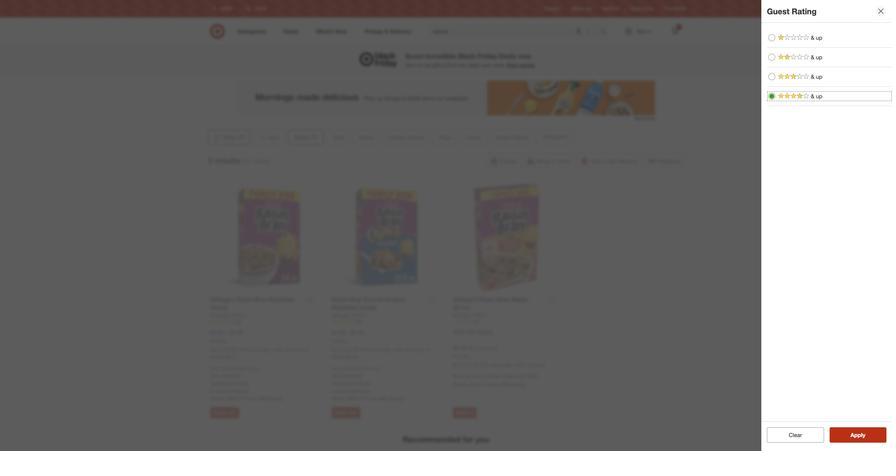 Task type: locate. For each thing, give the bounding box(es) containing it.
$5.29 left (
[[453, 345, 467, 352]]

2 - from the left
[[347, 329, 349, 336]]

2 horizontal spatial 2
[[483, 381, 485, 387]]

exclusions
[[212, 380, 236, 386], [334, 380, 357, 386]]

for left you
[[463, 435, 474, 444]]

target
[[631, 6, 642, 11]]

within for 1283
[[347, 395, 360, 401]]

-
[[226, 329, 228, 336], [347, 329, 349, 336]]

2 apply. from the left
[[358, 380, 371, 386]]

0 horizontal spatial $5.29
[[229, 329, 243, 336]]

for
[[243, 158, 250, 165], [463, 435, 474, 444]]

1 - from the left
[[226, 329, 228, 336]]

1 horizontal spatial orders
[[369, 366, 381, 371]]

ready
[[453, 381, 467, 387], [210, 395, 224, 401], [332, 395, 346, 401]]

registry
[[545, 6, 561, 11]]

1 horizontal spatial ready
[[332, 395, 346, 401]]

1 $35 from the left
[[240, 366, 247, 371]]

1 horizontal spatial shipping
[[343, 373, 361, 379]]

1345
[[232, 319, 241, 324]]

free for 1345
[[210, 373, 220, 379]]

0 horizontal spatial $4.29 - $5.29 at pinole
[[210, 329, 243, 344]]

friday
[[478, 52, 497, 60]]

score
[[405, 52, 424, 60]]

0 horizontal spatial ships
[[220, 366, 230, 371]]

0 horizontal spatial shipping
[[221, 373, 240, 379]]

1 horizontal spatial $35
[[362, 366, 368, 371]]

guest rating dialog
[[762, 0, 893, 451]]

ships for 1345
[[220, 366, 230, 371]]

$4.29 - $5.29 at pinole for 1345
[[210, 329, 243, 344]]

0 horizontal spatial exclusions apply. link
[[212, 380, 250, 386]]

each
[[481, 62, 492, 68]]

free for 1283
[[332, 373, 342, 379]]

1 horizontal spatial exclusions apply. link
[[334, 380, 371, 386]]

1 horizontal spatial in
[[332, 388, 336, 394]]

0 horizontal spatial $4.29
[[210, 329, 224, 336]]

2 only ships with $35 orders free shipping * * exclusions apply. in stock at  pinole ready within 2 hours with pickup from the left
[[332, 366, 404, 401]]

0 horizontal spatial only
[[210, 366, 219, 371]]

& up
[[812, 34, 823, 41], [812, 54, 823, 61], [812, 73, 823, 80], [812, 93, 823, 100]]

ebt
[[468, 329, 477, 335]]

1
[[679, 25, 681, 29]]

$4.29
[[210, 329, 224, 336], [332, 329, 345, 336]]

orders for 1283
[[369, 366, 381, 371]]

1 horizontal spatial only
[[332, 366, 340, 371]]

shipping
[[221, 373, 240, 379], [343, 373, 361, 379]]

up for fourth & up option from the bottom of the the guest rating dialog
[[817, 34, 823, 41]]

start
[[507, 62, 519, 68]]

1 orders from the left
[[248, 366, 260, 371]]

as
[[466, 373, 472, 379], [485, 373, 490, 379]]

for inside 3 results for "raisins"
[[243, 158, 250, 165]]

stock for 1345
[[216, 388, 228, 394]]

*
[[240, 373, 242, 379], [361, 373, 363, 379], [210, 380, 212, 386], [332, 380, 334, 386]]

sponsored
[[635, 116, 656, 121]]

within
[[468, 381, 481, 387], [226, 395, 239, 401], [347, 395, 360, 401]]

0 horizontal spatial for
[[243, 158, 250, 165]]

$4.29 for 1283
[[332, 329, 345, 336]]

clear
[[789, 432, 803, 439]]

shipping for 1283
[[343, 373, 361, 379]]

ready for 1345
[[210, 395, 224, 401]]

2 orders from the left
[[369, 366, 381, 371]]

up for 2nd & up option
[[817, 54, 823, 61]]

in
[[210, 388, 214, 394], [332, 388, 336, 394]]

& for 2nd & up option
[[812, 54, 815, 61]]

1 horizontal spatial for
[[463, 435, 474, 444]]

$5.29 down 1283
[[351, 329, 364, 336]]

2 only from the left
[[332, 366, 340, 371]]

2 exclusions apply. link from the left
[[334, 380, 371, 386]]

1 horizontal spatial $4.29
[[332, 329, 345, 336]]

1 horizontal spatial exclusions
[[334, 380, 357, 386]]

stock
[[216, 388, 228, 394], [337, 388, 349, 394]]

2 $35 from the left
[[362, 366, 368, 371]]

2 horizontal spatial $5.29
[[453, 345, 467, 352]]

/ounce
[[481, 345, 497, 351]]

weekly
[[572, 6, 585, 11]]

clear button
[[768, 428, 825, 443]]

1 horizontal spatial within
[[347, 395, 360, 401]]

2 horizontal spatial within
[[468, 381, 481, 387]]

2 up from the top
[[817, 54, 823, 61]]

$4.29 - $5.29 at pinole down 1345
[[210, 329, 243, 344]]

deals
[[499, 52, 517, 60]]

59
[[475, 319, 479, 324]]

guest rating
[[768, 6, 817, 16]]

(
[[468, 345, 469, 351]]

hours
[[487, 381, 499, 387], [244, 395, 256, 401], [365, 395, 378, 401]]

1 as from the left
[[466, 373, 472, 379]]

0 horizontal spatial free
[[210, 373, 220, 379]]

only ships with $35 orders free shipping * * exclusions apply. in stock at  pinole ready within 2 hours with pickup
[[210, 366, 283, 401], [332, 366, 404, 401]]

1 only ships with $35 orders free shipping * * exclusions apply. in stock at  pinole ready within 2 hours with pickup from the left
[[210, 366, 283, 401]]

1 free from the left
[[210, 373, 220, 379]]

apply.
[[237, 380, 250, 386], [358, 380, 371, 386]]

$35 for 1283
[[362, 366, 368, 371]]

within inside get it as soon as 6pm today with shipt ready within 2 hours with pickup
[[468, 381, 481, 387]]

3 up from the top
[[817, 73, 823, 80]]

2 horizontal spatial ready
[[453, 381, 467, 387]]

2 shipping from the left
[[343, 373, 361, 379]]

1 horizontal spatial $5.29
[[351, 329, 364, 336]]

deals
[[468, 62, 480, 68]]

redcard
[[603, 6, 619, 11]]

1 shipping from the left
[[221, 373, 240, 379]]

0 horizontal spatial ready
[[210, 395, 224, 401]]

pickup inside get it as soon as 6pm today with shipt ready within 2 hours with pickup
[[511, 381, 525, 387]]

1 horizontal spatial apply.
[[358, 380, 371, 386]]

1 & up from the top
[[812, 34, 823, 41]]

& up for 2nd & up option from the bottom
[[812, 73, 823, 80]]

1 up from the top
[[817, 34, 823, 41]]

4 & up from the top
[[812, 93, 823, 100]]

0 vertical spatial for
[[243, 158, 250, 165]]

1 exclusions apply. link from the left
[[212, 380, 250, 386]]

only
[[210, 366, 219, 371], [332, 366, 340, 371]]

2 & up from the top
[[812, 54, 823, 61]]

$5.29 for 1345
[[229, 329, 243, 336]]

1283
[[353, 319, 363, 324]]

1 horizontal spatial 2
[[361, 395, 364, 401]]

2 stock from the left
[[337, 388, 349, 394]]

1 horizontal spatial -
[[347, 329, 349, 336]]

$5.29
[[229, 329, 243, 336], [351, 329, 364, 336], [453, 345, 467, 352]]

2 horizontal spatial pickup
[[511, 381, 525, 387]]

with
[[231, 366, 239, 371], [353, 366, 360, 371], [516, 373, 525, 379], [500, 381, 509, 387], [258, 395, 267, 401], [379, 395, 388, 401]]

redcard link
[[603, 6, 619, 12]]

- for 1345
[[226, 329, 228, 336]]

2 exclusions from the left
[[334, 380, 357, 386]]

pickup for 1345
[[268, 395, 283, 401]]

&
[[812, 34, 815, 41], [812, 54, 815, 61], [444, 62, 447, 68], [812, 73, 815, 80], [812, 93, 815, 100]]

0 horizontal spatial as
[[466, 373, 472, 379]]

2
[[483, 381, 485, 387], [240, 395, 243, 401], [361, 395, 364, 401]]

1 $4.29 from the left
[[210, 329, 224, 336]]

2 free from the left
[[332, 373, 342, 379]]

1 stock from the left
[[216, 388, 228, 394]]

$4.29 - $5.29 at pinole
[[210, 329, 243, 344], [332, 329, 364, 344]]

- for 1283
[[347, 329, 349, 336]]

ready for 1283
[[332, 395, 346, 401]]

$4.29 - $5.29 at pinole for 1283
[[332, 329, 364, 344]]

1 horizontal spatial only ships with $35 orders free shipping * * exclusions apply. in stock at  pinole ready within 2 hours with pickup
[[332, 366, 404, 401]]

free
[[210, 373, 220, 379], [332, 373, 342, 379]]

0 horizontal spatial within
[[226, 395, 239, 401]]

0 horizontal spatial apply.
[[237, 380, 250, 386]]

& up for first & up option from the bottom of the the guest rating dialog
[[812, 93, 823, 100]]

0 horizontal spatial hours
[[244, 395, 256, 401]]

pickup for 1283
[[389, 395, 404, 401]]

1 in from the left
[[210, 388, 214, 394]]

0 horizontal spatial $35
[[240, 366, 247, 371]]

2 horizontal spatial hours
[[487, 381, 499, 387]]

0 horizontal spatial -
[[226, 329, 228, 336]]

apply. for 1345
[[237, 380, 250, 386]]

ships
[[220, 366, 230, 371], [342, 366, 351, 371]]

only for 1283
[[332, 366, 340, 371]]

6pm
[[491, 373, 501, 379]]

1 horizontal spatial $4.29 - $5.29 at pinole
[[332, 329, 364, 344]]

1 horizontal spatial as
[[485, 373, 490, 379]]

gifts
[[433, 62, 442, 68]]

1 ships from the left
[[220, 366, 230, 371]]

2 inside get it as soon as 6pm today with shipt ready within 2 hours with pickup
[[483, 381, 485, 387]]

guest
[[768, 6, 790, 16]]

2 $4.29 from the left
[[332, 329, 345, 336]]

orders
[[248, 366, 260, 371], [369, 366, 381, 371]]

59 link
[[453, 319, 561, 325]]

& up radio
[[769, 34, 776, 41], [769, 54, 776, 61], [769, 73, 776, 80], [769, 93, 776, 100]]

& inside score incredible black friday deals now save on top gifts & find new deals each week. start saving
[[444, 62, 447, 68]]

1 horizontal spatial stock
[[337, 388, 349, 394]]

1 only from the left
[[210, 366, 219, 371]]

exclusions for 1345
[[212, 380, 236, 386]]

pinole
[[215, 339, 227, 344], [337, 339, 348, 344], [458, 354, 469, 359], [235, 388, 248, 394], [356, 388, 369, 394]]

as right it on the right bottom of the page
[[466, 373, 472, 379]]

hours for 1283
[[365, 395, 378, 401]]

3 & up from the top
[[812, 73, 823, 80]]

shipping for 1345
[[221, 373, 240, 379]]

find
[[448, 62, 456, 68]]

1 link
[[668, 24, 684, 39]]

for left "raisins"
[[243, 158, 250, 165]]

& for first & up option from the bottom of the the guest rating dialog
[[812, 93, 815, 100]]

find stores
[[665, 6, 686, 11]]

exclusions apply. link for 1345
[[212, 380, 250, 386]]

1 exclusions from the left
[[212, 380, 236, 386]]

up
[[817, 34, 823, 41], [817, 54, 823, 61], [817, 73, 823, 80], [817, 93, 823, 100]]

pickup
[[511, 381, 525, 387], [268, 395, 283, 401], [389, 395, 404, 401]]

$5.29 down 1345
[[229, 329, 243, 336]]

as left 6pm
[[485, 373, 490, 379]]

4 up from the top
[[817, 93, 823, 100]]

& up for fourth & up option from the bottom of the the guest rating dialog
[[812, 34, 823, 41]]

exclusions for 1283
[[334, 380, 357, 386]]

2 $4.29 - $5.29 at pinole from the left
[[332, 329, 364, 344]]

0 horizontal spatial in
[[210, 388, 214, 394]]

1 horizontal spatial ships
[[342, 366, 351, 371]]

0 horizontal spatial pickup
[[268, 395, 283, 401]]

stock for 1283
[[337, 388, 349, 394]]

1 horizontal spatial pickup
[[389, 395, 404, 401]]

only for 1345
[[210, 366, 219, 371]]

0 horizontal spatial stock
[[216, 388, 228, 394]]

1 horizontal spatial free
[[332, 373, 342, 379]]

0 horizontal spatial exclusions
[[212, 380, 236, 386]]

2 in from the left
[[332, 388, 336, 394]]

0 horizontal spatial only ships with $35 orders free shipping * * exclusions apply. in stock at  pinole ready within 2 hours with pickup
[[210, 366, 283, 401]]

at
[[210, 339, 214, 344], [332, 339, 335, 344], [453, 354, 457, 359], [229, 388, 233, 394], [350, 388, 355, 394]]

ships for 1283
[[342, 366, 351, 371]]

up for first & up option from the bottom of the the guest rating dialog
[[817, 93, 823, 100]]

1 apply. from the left
[[237, 380, 250, 386]]

0 horizontal spatial orders
[[248, 366, 260, 371]]

$35 for 1345
[[240, 366, 247, 371]]

pinole inside $5.29 ( $0.24 /ounce ) at pinole
[[458, 354, 469, 359]]

0 horizontal spatial 2
[[240, 395, 243, 401]]

1 horizontal spatial hours
[[365, 395, 378, 401]]

$4.29 - $5.29 at pinole down 1283
[[332, 329, 364, 344]]

2 ships from the left
[[342, 366, 351, 371]]

incredible
[[426, 52, 457, 60]]

today
[[503, 373, 515, 379]]

1 $4.29 - $5.29 at pinole from the left
[[210, 329, 243, 344]]



Task type: describe. For each thing, give the bounding box(es) containing it.
find stores link
[[665, 6, 686, 12]]

it
[[462, 373, 465, 379]]

week.
[[493, 62, 506, 68]]

2 & up radio from the top
[[769, 54, 776, 61]]

recommended for you
[[403, 435, 490, 444]]

3 & up radio from the top
[[769, 73, 776, 80]]

soon
[[473, 373, 484, 379]]

only ships with $35 orders free shipping * * exclusions apply. in stock at  pinole ready within 2 hours with pickup for 1283
[[332, 366, 404, 401]]

hours inside get it as soon as 6pm today with shipt ready within 2 hours with pickup
[[487, 381, 499, 387]]

shipt
[[527, 373, 538, 379]]

ready inside get it as soon as 6pm today with shipt ready within 2 hours with pickup
[[453, 381, 467, 387]]

"raisins"
[[251, 158, 272, 165]]

now
[[519, 52, 532, 60]]

apply
[[851, 432, 866, 439]]

$5.29 ( $0.24 /ounce ) at pinole
[[453, 345, 498, 359]]

4 & up radio from the top
[[769, 93, 776, 100]]

& up for 2nd & up option
[[812, 54, 823, 61]]

2 for 1345
[[240, 395, 243, 401]]

score incredible black friday deals now save on top gifts & find new deals each week. start saving
[[405, 52, 535, 68]]

advertisement region
[[237, 81, 656, 115]]

eligible
[[478, 329, 493, 335]]

results
[[215, 155, 240, 165]]

black
[[458, 52, 476, 60]]

2 for 1283
[[361, 395, 364, 401]]

apply. for 1283
[[358, 380, 371, 386]]

)
[[497, 345, 498, 351]]

on
[[417, 62, 423, 68]]

& for 2nd & up option from the bottom
[[812, 73, 815, 80]]

up for 2nd & up option from the bottom
[[817, 73, 823, 80]]

1283 link
[[332, 319, 440, 325]]

& for fourth & up option from the bottom of the the guest rating dialog
[[812, 34, 815, 41]]

saving
[[520, 62, 535, 68]]

$0.24
[[469, 345, 481, 351]]

$4.29 for 1345
[[210, 329, 224, 336]]

in for 1345
[[210, 388, 214, 394]]

in for 1283
[[332, 388, 336, 394]]

snap ebt eligible
[[453, 329, 493, 335]]

circle
[[643, 6, 654, 11]]

top
[[424, 62, 431, 68]]

target circle link
[[631, 6, 654, 12]]

ad
[[586, 6, 592, 11]]

1345 link
[[210, 319, 318, 325]]

get
[[453, 373, 461, 379]]

you
[[476, 435, 490, 444]]

exclusions apply. link for 1283
[[334, 380, 371, 386]]

recommended
[[403, 435, 461, 444]]

new
[[458, 62, 467, 68]]

orders for 1345
[[248, 366, 260, 371]]

What can we help you find? suggestions appear below search field
[[429, 24, 602, 39]]

$5.29 for 1283
[[351, 329, 364, 336]]

hours for 1345
[[244, 395, 256, 401]]

1 vertical spatial for
[[463, 435, 474, 444]]

3
[[208, 155, 212, 165]]

rating
[[792, 6, 817, 16]]

2 as from the left
[[485, 373, 490, 379]]

only ships with $35 orders free shipping * * exclusions apply. in stock at  pinole ready within 2 hours with pickup for 1345
[[210, 366, 283, 401]]

snap
[[453, 329, 466, 335]]

search button
[[597, 24, 614, 40]]

$5.29 inside $5.29 ( $0.24 /ounce ) at pinole
[[453, 345, 467, 352]]

1 & up radio from the top
[[769, 34, 776, 41]]

weekly ad link
[[572, 6, 592, 12]]

target circle
[[631, 6, 654, 11]]

within for 1345
[[226, 395, 239, 401]]

save
[[405, 62, 416, 68]]

weekly ad
[[572, 6, 592, 11]]

stores
[[674, 6, 686, 11]]

3 results for "raisins"
[[208, 155, 272, 165]]

get it as soon as 6pm today with shipt ready within 2 hours with pickup
[[453, 373, 538, 387]]

search
[[597, 28, 614, 35]]

find
[[665, 6, 673, 11]]

apply button
[[830, 428, 887, 443]]

registry link
[[545, 6, 561, 12]]

at inside $5.29 ( $0.24 /ounce ) at pinole
[[453, 354, 457, 359]]



Task type: vqa. For each thing, say whether or not it's contained in the screenshot.
Soap inside DUKE CANNON SUPPLY CO. PINE BAR SOAP - 10OZ
no



